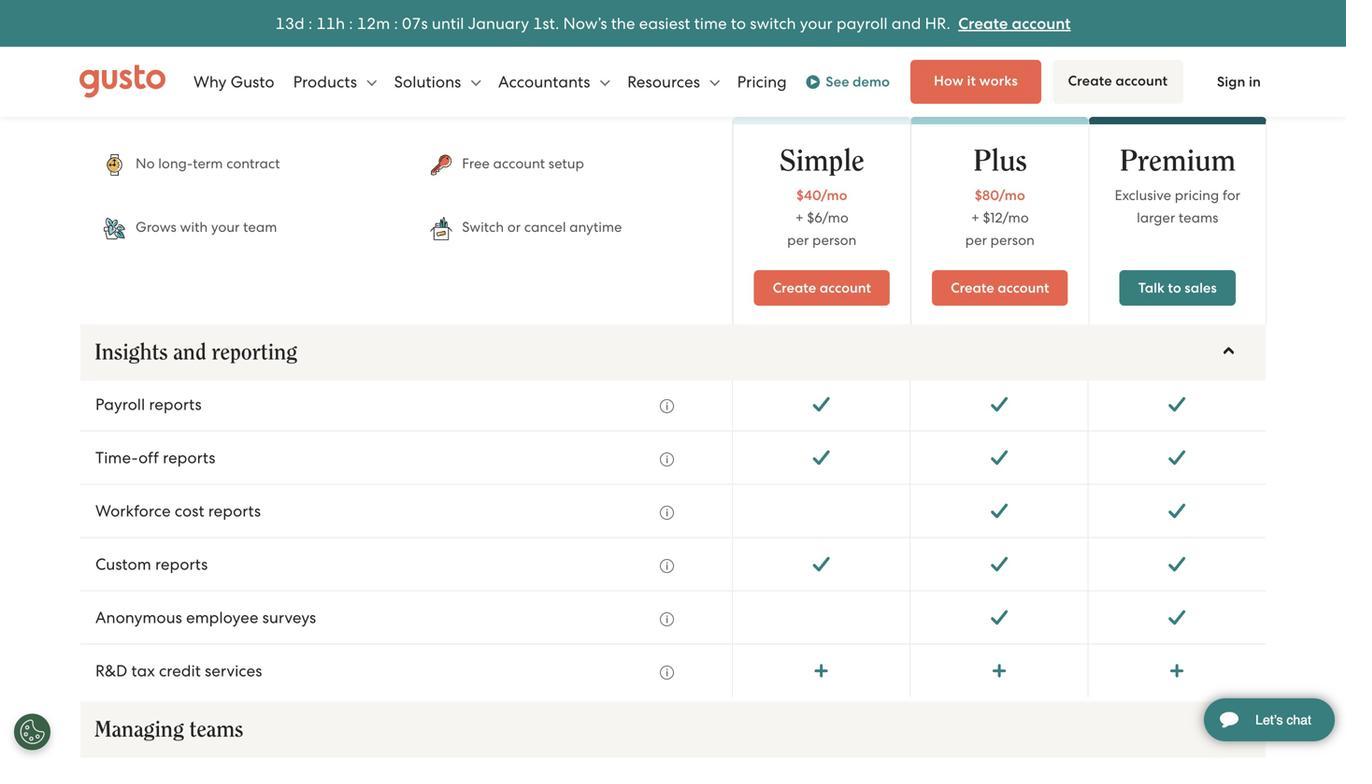 Task type: describe. For each thing, give the bounding box(es) containing it.
insights and reporting
[[94, 341, 297, 364]]

see demo
[[826, 73, 890, 90]]

how
[[934, 72, 964, 89]]

accountants
[[498, 72, 594, 91]]

main element
[[79, 54, 1284, 110]]

talk to sales link
[[1120, 270, 1236, 306]]

surveys
[[262, 608, 316, 627]]

free
[[462, 155, 490, 172]]

$40/mo + $6/mo per person
[[787, 187, 857, 248]]

create right hr.
[[958, 14, 1008, 33]]

and inside dropdown button
[[173, 341, 206, 364]]

let's chat button
[[1204, 698, 1335, 741]]

2
[[366, 14, 376, 32]]

exclusive
[[1115, 187, 1172, 203]]

create inside main element
[[1068, 72, 1112, 89]]

setup
[[549, 155, 584, 172]]

products button
[[293, 54, 377, 110]]

plus
[[973, 146, 1027, 176]]

+ for simple
[[795, 209, 804, 226]]

free account setup
[[462, 155, 584, 172]]

for
[[1223, 187, 1241, 203]]

let's chat
[[1256, 712, 1312, 727]]

m :
[[376, 14, 398, 32]]

workforce cost reports
[[95, 502, 261, 520]]

sign in
[[1217, 73, 1261, 90]]

time-
[[95, 448, 138, 467]]

with
[[180, 219, 208, 235]]

talk to sales
[[1139, 280, 1217, 296]]

pricing
[[737, 72, 787, 91]]

h :
[[336, 14, 353, 32]]

managing teams
[[94, 719, 243, 741]]

account down $12/mo
[[998, 280, 1049, 296]]

teams inside the exclusive pricing for larger teams
[[1179, 209, 1219, 226]]

create down $80/mo + $12/mo per person at the right top of the page
[[951, 280, 995, 296]]

0
[[402, 14, 412, 32]]

3
[[285, 14, 295, 32]]

in
[[1249, 73, 1261, 90]]

team
[[243, 219, 277, 235]]

per for plus
[[965, 232, 987, 248]]

solutions button
[[394, 54, 481, 110]]

see
[[826, 73, 849, 90]]

sign in link
[[1195, 61, 1284, 103]]

no
[[136, 155, 155, 172]]

$6/mo
[[807, 209, 849, 226]]

1st.
[[533, 14, 559, 32]]

let's
[[1256, 712, 1283, 727]]

1 vertical spatial your
[[211, 219, 240, 235]]

create account for simple
[[773, 280, 871, 296]]

workforce
[[95, 502, 171, 520]]

to inside talk to sales 'link'
[[1168, 280, 1182, 296]]

insights
[[94, 341, 168, 364]]

account down the $6/mo
[[820, 280, 871, 296]]

the
[[611, 14, 635, 32]]

exclusive pricing for larger teams
[[1115, 187, 1241, 226]]

how it works
[[934, 72, 1018, 89]]

payroll reports
[[95, 395, 202, 414]]

managing teams button
[[80, 702, 1266, 758]]

online payroll services, hr, and benefits | gusto image
[[79, 65, 165, 99]]

talk
[[1139, 280, 1165, 296]]

until
[[432, 14, 464, 32]]

grows with your team
[[136, 219, 277, 235]]

anonymous employee surveys
[[95, 608, 316, 627]]

easiest
[[639, 14, 690, 32]]

r&d tax credit services
[[95, 661, 262, 680]]

anytime
[[570, 219, 622, 235]]

credit
[[159, 661, 201, 680]]

account up works
[[1012, 14, 1071, 33]]

custom reports
[[95, 555, 208, 574]]

+ for plus
[[971, 209, 980, 226]]

hr.
[[925, 14, 951, 32]]

january
[[468, 14, 529, 32]]

pricing
[[1175, 187, 1219, 203]]

resources button
[[628, 54, 720, 110]]

anonymous
[[95, 608, 182, 627]]

person for plus
[[991, 232, 1035, 248]]

contract
[[226, 155, 280, 172]]

sign
[[1217, 73, 1246, 90]]

cost
[[175, 502, 204, 520]]

per for simple
[[787, 232, 809, 248]]

accountants button
[[498, 54, 610, 110]]

3 1 from the left
[[326, 14, 336, 32]]

account inside main element
[[1116, 72, 1168, 89]]

how it works link
[[911, 60, 1041, 104]]



Task type: locate. For each thing, give the bounding box(es) containing it.
reports right payroll at the bottom left of page
[[149, 395, 202, 414]]

account right the free
[[493, 155, 545, 172]]

teams down "pricing"
[[1179, 209, 1219, 226]]

1 vertical spatial to
[[1168, 280, 1182, 296]]

2 horizontal spatial create account
[[1068, 72, 1168, 89]]

0 vertical spatial teams
[[1179, 209, 1219, 226]]

grows
[[136, 219, 177, 235]]

employee
[[186, 608, 258, 627]]

0 horizontal spatial create account
[[773, 280, 871, 296]]

person for simple
[[813, 232, 857, 248]]

person down $12/mo
[[991, 232, 1035, 248]]

1 + from the left
[[795, 209, 804, 226]]

$40/mo
[[797, 187, 848, 204]]

time
[[694, 14, 727, 32]]

2 person from the left
[[991, 232, 1035, 248]]

cancel
[[524, 219, 566, 235]]

reports
[[149, 395, 202, 414], [163, 448, 215, 467], [208, 502, 261, 520], [155, 555, 208, 574]]

why gusto link
[[194, 54, 274, 110]]

create down $40/mo + $6/mo per person at the top right
[[773, 280, 816, 296]]

account
[[1012, 14, 1071, 33], [1116, 72, 1168, 89], [493, 155, 545, 172], [820, 280, 871, 296], [998, 280, 1049, 296]]

premium
[[1120, 146, 1236, 176]]

your inside 1 3 d : 1 1 h : 1 2 m : 0 8 s until january 1st. now's the easiest time to switch your payroll and hr. create account
[[800, 14, 833, 32]]

1 vertical spatial teams
[[189, 719, 243, 741]]

off
[[138, 448, 159, 467]]

0 horizontal spatial per
[[787, 232, 809, 248]]

1 3 d : 1 1 h : 1 2 m : 0 8 s until january 1st. now's the easiest time to switch your payroll and hr. create account
[[275, 14, 1071, 33]]

0 horizontal spatial your
[[211, 219, 240, 235]]

4 1 from the left
[[357, 14, 366, 32]]

$12/mo
[[983, 209, 1029, 226]]

sales
[[1185, 280, 1217, 296]]

account up the premium
[[1116, 72, 1168, 89]]

time-off reports
[[95, 448, 215, 467]]

2 per from the left
[[965, 232, 987, 248]]

s
[[421, 14, 428, 32]]

+ inside $40/mo + $6/mo per person
[[795, 209, 804, 226]]

per down the $6/mo
[[787, 232, 809, 248]]

per inside $80/mo + $12/mo per person
[[965, 232, 987, 248]]

1 horizontal spatial and
[[892, 14, 921, 32]]

create account for plus
[[951, 280, 1049, 296]]

to
[[731, 14, 746, 32], [1168, 280, 1182, 296]]

2 + from the left
[[971, 209, 980, 226]]

0 vertical spatial and
[[892, 14, 921, 32]]

0 horizontal spatial and
[[173, 341, 206, 364]]

switch
[[750, 14, 796, 32]]

1 horizontal spatial +
[[971, 209, 980, 226]]

2 1 from the left
[[316, 14, 326, 32]]

it
[[967, 72, 976, 89]]

person down the $6/mo
[[813, 232, 857, 248]]

1 horizontal spatial teams
[[1179, 209, 1219, 226]]

pricing link
[[737, 54, 787, 110]]

services
[[205, 661, 262, 680]]

teams
[[1179, 209, 1219, 226], [189, 719, 243, 741]]

insights and reporting button
[[80, 324, 1266, 381]]

payroll
[[837, 14, 888, 32]]

0 horizontal spatial to
[[731, 14, 746, 32]]

0 vertical spatial your
[[800, 14, 833, 32]]

8
[[412, 14, 421, 32]]

or
[[507, 219, 521, 235]]

chat
[[1287, 712, 1312, 727]]

teams down 'services'
[[189, 719, 243, 741]]

and inside 1 3 d : 1 1 h : 1 2 m : 0 8 s until january 1st. now's the easiest time to switch your payroll and hr. create account
[[892, 14, 921, 32]]

0 vertical spatial to
[[731, 14, 746, 32]]

1 per from the left
[[787, 232, 809, 248]]

tiny image
[[811, 79, 818, 85]]

1 vertical spatial and
[[173, 341, 206, 364]]

gusto
[[231, 72, 274, 91]]

reports right cost
[[208, 502, 261, 520]]

d :
[[295, 14, 313, 32]]

per
[[787, 232, 809, 248], [965, 232, 987, 248]]

to right the time
[[731, 14, 746, 32]]

managing
[[94, 719, 184, 741]]

your right with
[[211, 219, 240, 235]]

$80/mo
[[975, 187, 1025, 204]]

long-
[[158, 155, 193, 172]]

person inside $80/mo + $12/mo per person
[[991, 232, 1035, 248]]

per inside $40/mo + $6/mo per person
[[787, 232, 809, 248]]

your right switch
[[800, 14, 833, 32]]

to right the talk
[[1168, 280, 1182, 296]]

and right insights
[[173, 341, 206, 364]]

1
[[275, 14, 285, 32], [316, 14, 326, 32], [326, 14, 336, 32], [357, 14, 366, 32]]

resources
[[628, 72, 704, 91]]

1 1 from the left
[[275, 14, 285, 32]]

1 horizontal spatial to
[[1168, 280, 1182, 296]]

0 horizontal spatial +
[[795, 209, 804, 226]]

demo
[[853, 73, 890, 90]]

payroll
[[95, 395, 145, 414]]

why
[[194, 72, 227, 91]]

+
[[795, 209, 804, 226], [971, 209, 980, 226]]

custom
[[95, 555, 151, 574]]

0 horizontal spatial teams
[[189, 719, 243, 741]]

person inside $40/mo + $6/mo per person
[[813, 232, 857, 248]]

reporting
[[212, 341, 297, 364]]

products
[[293, 72, 361, 91]]

r&d
[[95, 661, 127, 680]]

$80/mo + $12/mo per person
[[965, 187, 1035, 248]]

works
[[980, 72, 1018, 89]]

your
[[800, 14, 833, 32], [211, 219, 240, 235]]

create right works
[[1068, 72, 1112, 89]]

to inside 1 3 d : 1 1 h : 1 2 m : 0 8 s until january 1st. now's the easiest time to switch your payroll and hr. create account
[[731, 14, 746, 32]]

create account inside main element
[[1068, 72, 1168, 89]]

teams inside dropdown button
[[189, 719, 243, 741]]

now's
[[563, 14, 607, 32]]

see demo link
[[806, 71, 890, 93]]

0 horizontal spatial person
[[813, 232, 857, 248]]

1 horizontal spatial per
[[965, 232, 987, 248]]

and
[[892, 14, 921, 32], [173, 341, 206, 364]]

1 horizontal spatial person
[[991, 232, 1035, 248]]

and left hr.
[[892, 14, 921, 32]]

tax
[[131, 661, 155, 680]]

term
[[193, 155, 223, 172]]

larger
[[1137, 209, 1175, 226]]

no long-term contract
[[136, 155, 280, 172]]

create account
[[1068, 72, 1168, 89], [773, 280, 871, 296], [951, 280, 1049, 296]]

+ left the $6/mo
[[795, 209, 804, 226]]

+ left $12/mo
[[971, 209, 980, 226]]

1 horizontal spatial your
[[800, 14, 833, 32]]

reports down workforce cost reports
[[155, 555, 208, 574]]

reports right off
[[163, 448, 215, 467]]

solutions
[[394, 72, 465, 91]]

simple
[[780, 146, 865, 176]]

+ inside $80/mo + $12/mo per person
[[971, 209, 980, 226]]

why gusto
[[194, 72, 274, 91]]

switch or cancel anytime
[[462, 219, 622, 235]]

1 person from the left
[[813, 232, 857, 248]]

per down $12/mo
[[965, 232, 987, 248]]

create
[[958, 14, 1008, 33], [1068, 72, 1112, 89], [773, 280, 816, 296], [951, 280, 995, 296]]

person
[[813, 232, 857, 248], [991, 232, 1035, 248]]

1 horizontal spatial create account
[[951, 280, 1049, 296]]



Task type: vqa. For each thing, say whether or not it's contained in the screenshot.
third :
no



